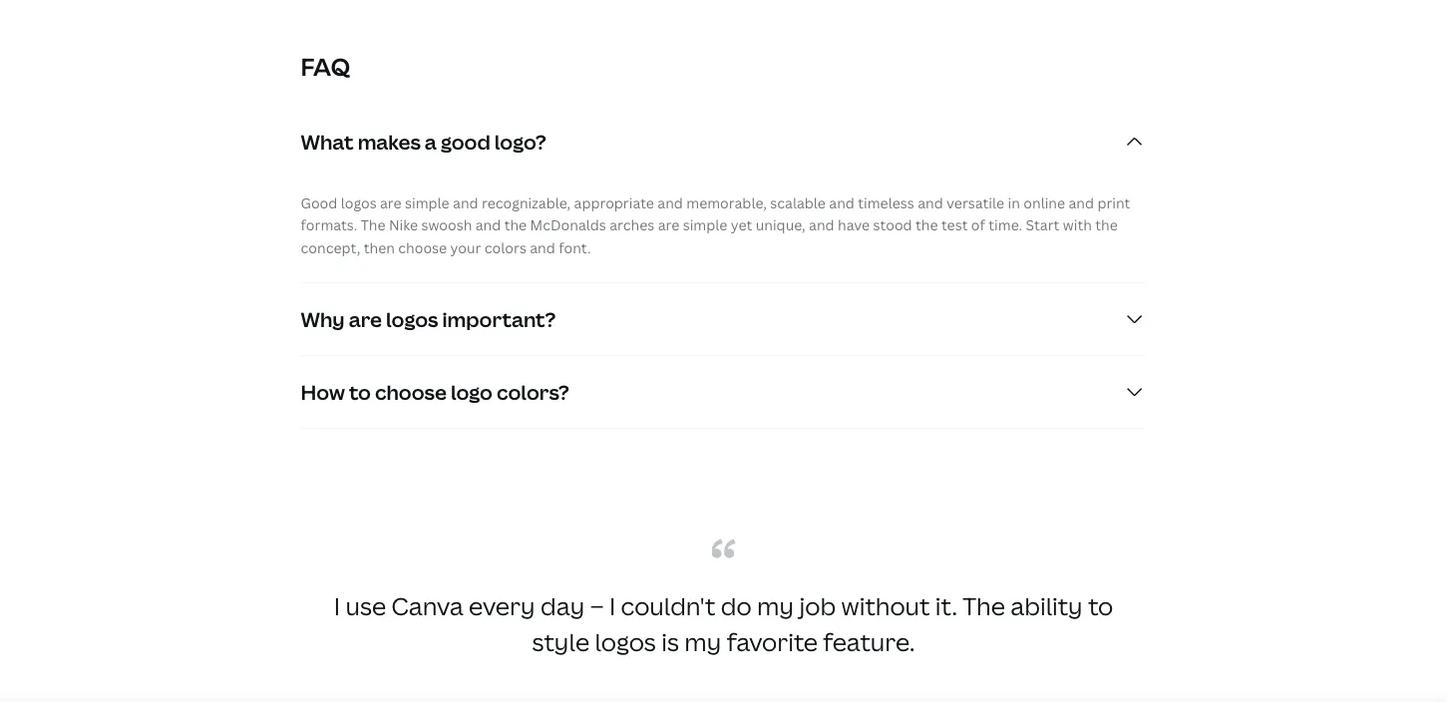 Task type: vqa. For each thing, say whether or not it's contained in the screenshot.
do
yes



Task type: describe. For each thing, give the bounding box(es) containing it.
to inside the how to choose logo colors? dropdown button
[[349, 378, 371, 406]]

nike
[[389, 215, 418, 234]]

logos inside the i use canva every day – i couldn't do my job without it. the ability to style logos is my favorite feature.
[[595, 626, 656, 659]]

good logos are simple and recognizable, appropriate and memorable, scalable and timeless and versatile in online and print formats. the nike swoosh and the mcdonalds arches are simple yet unique, and have stood the test of time. start with the concept, then choose your colors and font.
[[301, 193, 1131, 257]]

unique,
[[756, 215, 806, 234]]

choose inside good logos are simple and recognizable, appropriate and memorable, scalable and timeless and versatile in online and print formats. the nike swoosh and the mcdonalds arches are simple yet unique, and have stood the test of time. start with the concept, then choose your colors and font.
[[398, 238, 447, 257]]

do
[[721, 590, 752, 623]]

arches
[[610, 215, 655, 234]]

a
[[425, 128, 437, 155]]

logos inside dropdown button
[[386, 305, 438, 333]]

and up have on the right top of page
[[829, 193, 855, 212]]

what makes a good logo?
[[301, 128, 546, 155]]

1 vertical spatial simple
[[683, 215, 728, 234]]

are inside why are logos important? dropdown button
[[349, 305, 382, 333]]

job
[[800, 590, 836, 623]]

with
[[1063, 215, 1092, 234]]

mcdonalds
[[530, 215, 606, 234]]

every
[[469, 590, 535, 623]]

and up with
[[1069, 193, 1094, 212]]

the inside the i use canva every day – i couldn't do my job without it. the ability to style logos is my favorite feature.
[[963, 590, 1006, 623]]

in
[[1008, 193, 1021, 212]]

1 i from the left
[[334, 590, 340, 623]]

appropriate
[[574, 193, 654, 212]]

use
[[346, 590, 386, 623]]

and up colors
[[476, 215, 501, 234]]

timeless
[[858, 193, 915, 212]]

why are logos important? button
[[301, 284, 1147, 355]]

makes
[[358, 128, 421, 155]]

couldn't
[[621, 590, 716, 623]]

and left have on the right top of page
[[809, 215, 835, 234]]

logo?
[[495, 128, 546, 155]]

ability
[[1011, 590, 1083, 623]]

and up swoosh
[[453, 193, 479, 212]]

day
[[541, 590, 585, 623]]

i use canva every day – i couldn't do my job without it. the ability to style logos is my favorite feature.
[[334, 590, 1114, 659]]

how to choose logo colors? button
[[301, 356, 1147, 428]]

and left font.
[[530, 238, 556, 257]]

choose inside dropdown button
[[375, 378, 447, 406]]

2 the from the left
[[916, 215, 938, 234]]

feature.
[[823, 626, 915, 659]]

then
[[364, 238, 395, 257]]

faq
[[301, 50, 350, 82]]

favorite
[[727, 626, 818, 659]]

the inside good logos are simple and recognizable, appropriate and memorable, scalable and timeless and versatile in online and print formats. the nike swoosh and the mcdonalds arches are simple yet unique, and have stood the test of time. start with the concept, then choose your colors and font.
[[361, 215, 386, 234]]

why are logos important?
[[301, 305, 556, 333]]

1 vertical spatial my
[[685, 626, 722, 659]]

concept,
[[301, 238, 360, 257]]

0 vertical spatial my
[[757, 590, 794, 623]]

recognizable,
[[482, 193, 571, 212]]

3 the from the left
[[1096, 215, 1118, 234]]

important?
[[443, 305, 556, 333]]



Task type: locate. For each thing, give the bounding box(es) containing it.
1 horizontal spatial i
[[610, 590, 616, 623]]

logo
[[451, 378, 493, 406]]

formats.
[[301, 215, 357, 234]]

what makes a good logo? button
[[301, 106, 1147, 178]]

quotation mark image
[[712, 539, 736, 559]]

1 horizontal spatial the
[[916, 215, 938, 234]]

to
[[349, 378, 371, 406], [1089, 590, 1114, 623]]

why
[[301, 305, 345, 333]]

0 horizontal spatial the
[[504, 215, 527, 234]]

simple up swoosh
[[405, 193, 450, 212]]

canva
[[392, 590, 464, 623]]

colors?
[[497, 378, 569, 406]]

are right why
[[349, 305, 382, 333]]

2 vertical spatial logos
[[595, 626, 656, 659]]

start
[[1026, 215, 1060, 234]]

my right is on the left bottom of the page
[[685, 626, 722, 659]]

how to choose logo colors?
[[301, 378, 569, 406]]

0 vertical spatial to
[[349, 378, 371, 406]]

what
[[301, 128, 354, 155]]

0 horizontal spatial the
[[361, 215, 386, 234]]

and
[[453, 193, 479, 212], [658, 193, 683, 212], [829, 193, 855, 212], [918, 193, 943, 212], [1069, 193, 1094, 212], [476, 215, 501, 234], [809, 215, 835, 234], [530, 238, 556, 257]]

test
[[942, 215, 968, 234]]

2 horizontal spatial the
[[1096, 215, 1118, 234]]

simple
[[405, 193, 450, 212], [683, 215, 728, 234]]

i right –
[[610, 590, 616, 623]]

the
[[504, 215, 527, 234], [916, 215, 938, 234], [1096, 215, 1118, 234]]

the up colors
[[504, 215, 527, 234]]

have
[[838, 215, 870, 234]]

are right arches
[[658, 215, 680, 234]]

are up nike
[[380, 193, 402, 212]]

versatile
[[947, 193, 1005, 212]]

yet
[[731, 215, 753, 234]]

choose left logo
[[375, 378, 447, 406]]

1 vertical spatial logos
[[386, 305, 438, 333]]

it.
[[936, 590, 958, 623]]

good
[[441, 128, 491, 155]]

1 horizontal spatial the
[[963, 590, 1006, 623]]

1 the from the left
[[504, 215, 527, 234]]

2 i from the left
[[610, 590, 616, 623]]

of
[[972, 215, 986, 234]]

1 horizontal spatial logos
[[386, 305, 438, 333]]

choose down nike
[[398, 238, 447, 257]]

are
[[380, 193, 402, 212], [658, 215, 680, 234], [349, 305, 382, 333]]

0 horizontal spatial i
[[334, 590, 340, 623]]

0 horizontal spatial simple
[[405, 193, 450, 212]]

1 vertical spatial choose
[[375, 378, 447, 406]]

good
[[301, 193, 338, 212]]

1 horizontal spatial simple
[[683, 215, 728, 234]]

0 vertical spatial the
[[361, 215, 386, 234]]

colors
[[485, 238, 527, 257]]

logos inside good logos are simple and recognizable, appropriate and memorable, scalable and timeless and versatile in online and print formats. the nike swoosh and the mcdonalds arches are simple yet unique, and have stood the test of time. start with the concept, then choose your colors and font.
[[341, 193, 377, 212]]

1 horizontal spatial my
[[757, 590, 794, 623]]

to right how
[[349, 378, 371, 406]]

font.
[[559, 238, 591, 257]]

without
[[842, 590, 930, 623]]

i left use
[[334, 590, 340, 623]]

the down print
[[1096, 215, 1118, 234]]

1 vertical spatial are
[[658, 215, 680, 234]]

the up then
[[361, 215, 386, 234]]

logos up formats.
[[341, 193, 377, 212]]

0 vertical spatial are
[[380, 193, 402, 212]]

the
[[361, 215, 386, 234], [963, 590, 1006, 623]]

time.
[[989, 215, 1023, 234]]

i
[[334, 590, 340, 623], [610, 590, 616, 623]]

memorable,
[[687, 193, 767, 212]]

0 horizontal spatial my
[[685, 626, 722, 659]]

online
[[1024, 193, 1066, 212]]

–
[[590, 590, 604, 623]]

0 vertical spatial simple
[[405, 193, 450, 212]]

1 vertical spatial to
[[1089, 590, 1114, 623]]

my up favorite
[[757, 590, 794, 623]]

0 vertical spatial choose
[[398, 238, 447, 257]]

logos up the how to choose logo colors?
[[386, 305, 438, 333]]

swoosh
[[422, 215, 472, 234]]

my
[[757, 590, 794, 623], [685, 626, 722, 659]]

2 vertical spatial are
[[349, 305, 382, 333]]

0 horizontal spatial to
[[349, 378, 371, 406]]

logos
[[341, 193, 377, 212], [386, 305, 438, 333], [595, 626, 656, 659]]

1 horizontal spatial to
[[1089, 590, 1114, 623]]

0 horizontal spatial logos
[[341, 193, 377, 212]]

scalable
[[771, 193, 826, 212]]

style
[[532, 626, 590, 659]]

to inside the i use canva every day – i couldn't do my job without it. the ability to style logos is my favorite feature.
[[1089, 590, 1114, 623]]

to right ability
[[1089, 590, 1114, 623]]

and up the test
[[918, 193, 943, 212]]

print
[[1098, 193, 1131, 212]]

1 vertical spatial the
[[963, 590, 1006, 623]]

simple down memorable,
[[683, 215, 728, 234]]

is
[[662, 626, 679, 659]]

the right it.
[[963, 590, 1006, 623]]

2 horizontal spatial logos
[[595, 626, 656, 659]]

0 vertical spatial logos
[[341, 193, 377, 212]]

logos left is on the left bottom of the page
[[595, 626, 656, 659]]

the left the test
[[916, 215, 938, 234]]

and right appropriate
[[658, 193, 683, 212]]

stood
[[874, 215, 913, 234]]

your
[[450, 238, 481, 257]]

how
[[301, 378, 345, 406]]

choose
[[398, 238, 447, 257], [375, 378, 447, 406]]



